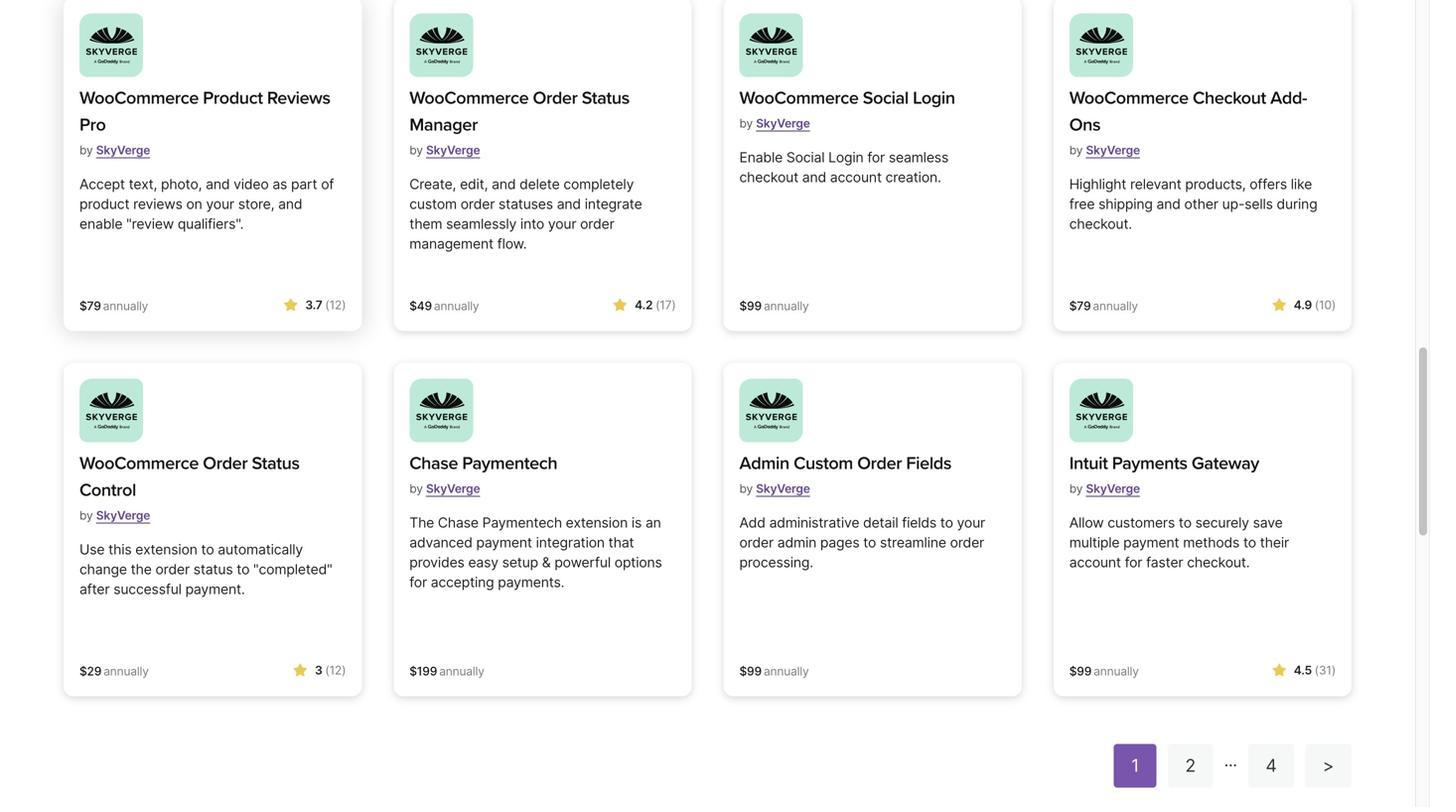 Task type: locate. For each thing, give the bounding box(es) containing it.
social for enable
[[787, 149, 825, 166]]

to down automatically
[[237, 561, 250, 578]]

skyverge down the intuit
[[1086, 482, 1140, 496]]

order inside 'use this extension to automatically change the order status to "completed" after successful payment.'
[[155, 561, 190, 578]]

to up 'status'
[[201, 541, 214, 558]]

1 horizontal spatial $79
[[1070, 299, 1091, 313]]

checkout. down "methods"
[[1187, 554, 1250, 571]]

0 vertical spatial status
[[582, 87, 630, 109]]

0 horizontal spatial account
[[830, 169, 882, 186]]

by up the
[[410, 482, 423, 496]]

skyverge down admin on the bottom right
[[756, 482, 810, 496]]

social up seamless
[[863, 87, 909, 109]]

skyverge up enable
[[756, 116, 810, 131]]

to right fields
[[941, 514, 954, 531]]

) right 4.9
[[1332, 298, 1336, 312]]

gateway
[[1192, 453, 1260, 474]]

during
[[1277, 196, 1318, 212]]

status inside 'woocommerce order status manager by skyverge'
[[582, 87, 630, 109]]

change
[[79, 561, 127, 578]]

and inside enable social login for seamless checkout and account creation.
[[803, 169, 827, 186]]

2 horizontal spatial for
[[1125, 554, 1143, 571]]

woocommerce up ons
[[1070, 87, 1189, 109]]

skyverge down "manager"
[[426, 143, 480, 157]]

for left seamless
[[868, 149, 885, 166]]

order inside "admin custom order fields by skyverge"
[[858, 453, 902, 474]]

your right fields
[[957, 514, 986, 531]]

( right 3
[[325, 663, 329, 678]]

woocommerce up "manager"
[[410, 87, 529, 109]]

the
[[131, 561, 152, 578]]

$99 annually for admin
[[740, 664, 809, 679]]

paymentech up the chase paymentech extension is an advanced payment integration that provides easy setup & powerful options for accepting payments.
[[462, 453, 558, 474]]

) right 4.5
[[1332, 663, 1336, 678]]

skyverge inside woocommerce product reviews pro by skyverge
[[96, 143, 150, 157]]

after
[[79, 581, 110, 598]]

1 vertical spatial social
[[787, 149, 825, 166]]

( right 4.9
[[1315, 298, 1319, 312]]

0 horizontal spatial for
[[410, 574, 427, 591]]

by down ons
[[1070, 143, 1083, 157]]

0 vertical spatial for
[[868, 149, 885, 166]]

…
[[1225, 751, 1238, 771]]

and right checkout
[[803, 169, 827, 186]]

provides
[[410, 554, 465, 571]]

$29
[[79, 664, 102, 679]]

0 vertical spatial 12
[[329, 298, 342, 312]]

fields
[[902, 514, 937, 531]]

paymentech inside chase paymentech by skyverge
[[462, 453, 558, 474]]

1 horizontal spatial for
[[868, 149, 885, 166]]

store,
[[238, 196, 275, 212]]

2 payment from the left
[[1124, 534, 1180, 551]]

text,
[[129, 176, 157, 193]]

&
[[542, 554, 551, 571]]

2 vertical spatial for
[[410, 574, 427, 591]]

order up automatically
[[203, 453, 248, 474]]

successful
[[113, 581, 182, 598]]

"completed"
[[253, 561, 332, 578]]

0 horizontal spatial status
[[252, 453, 300, 474]]

your
[[206, 196, 234, 212], [548, 215, 577, 232], [957, 514, 986, 531]]

0 horizontal spatial extension
[[135, 541, 197, 558]]

detail
[[863, 514, 899, 531]]

skyverge link up highlight
[[1086, 135, 1140, 165]]

login up seamless
[[913, 87, 955, 109]]

0 horizontal spatial social
[[787, 149, 825, 166]]

1 vertical spatial extension
[[135, 541, 197, 558]]

this
[[108, 541, 132, 558]]

1 payment from the left
[[476, 534, 532, 551]]

fields
[[906, 453, 952, 474]]

$99
[[740, 299, 762, 313], [740, 664, 762, 679], [1070, 664, 1092, 679]]

extension up the
[[135, 541, 197, 558]]

account left creation.
[[830, 169, 882, 186]]

1 vertical spatial account
[[1070, 554, 1121, 571]]

0 vertical spatial chase
[[410, 453, 458, 474]]

by
[[740, 116, 753, 131], [79, 143, 93, 157], [410, 143, 423, 157], [1070, 143, 1083, 157], [410, 482, 423, 496], [740, 482, 753, 496], [1070, 482, 1083, 496], [79, 509, 93, 523]]

chase up the
[[410, 453, 458, 474]]

3.7 ( 12 )
[[305, 298, 346, 312]]

1 horizontal spatial checkout.
[[1187, 554, 1250, 571]]

seamlessly
[[446, 215, 517, 232]]

video
[[234, 176, 269, 193]]

chase inside the chase paymentech extension is an advanced payment integration that provides easy setup & powerful options for accepting payments.
[[438, 514, 479, 531]]

2 $79 annually from the left
[[1070, 299, 1138, 313]]

0 horizontal spatial $79 annually
[[79, 299, 148, 313]]

skyverge down control
[[96, 509, 150, 523]]

multiple
[[1070, 534, 1120, 551]]

woocommerce inside 'woocommerce order status manager by skyverge'
[[410, 87, 529, 109]]

by inside "admin custom order fields by skyverge"
[[740, 482, 753, 496]]

1 vertical spatial 12
[[329, 663, 342, 678]]

customers
[[1108, 514, 1175, 531]]

$79
[[79, 299, 101, 313], [1070, 299, 1091, 313]]

skyverge link up the add
[[756, 474, 810, 504]]

0 vertical spatial checkout.
[[1070, 215, 1133, 232]]

extension
[[566, 514, 628, 531], [135, 541, 197, 558]]

woocommerce order status manager by skyverge
[[410, 87, 630, 157]]

chase up advanced
[[438, 514, 479, 531]]

1 vertical spatial login
[[829, 149, 864, 166]]

31
[[1319, 663, 1332, 678]]

woocommerce inside woocommerce checkout add- ons by skyverge
[[1070, 87, 1189, 109]]

> link
[[1306, 744, 1352, 788]]

faster
[[1147, 554, 1184, 571]]

( right 4.5
[[1315, 663, 1319, 678]]

( for woocommerce checkout add- ons
[[1315, 298, 1319, 312]]

2 horizontal spatial your
[[957, 514, 986, 531]]

1 horizontal spatial account
[[1070, 554, 1121, 571]]

) right "4.2"
[[672, 298, 676, 312]]

woocommerce up the pro
[[79, 87, 199, 109]]

4.9
[[1294, 298, 1312, 312]]

) right 3.7
[[342, 298, 346, 312]]

skyverge link up the
[[426, 474, 480, 504]]

checkout
[[1193, 87, 1267, 109]]

by down control
[[79, 509, 93, 523]]

skyverge link up create,
[[426, 135, 480, 165]]

on
[[186, 196, 202, 212]]

skyverge up highlight
[[1086, 143, 1140, 157]]

1 horizontal spatial your
[[548, 215, 577, 232]]

qualifiers".
[[178, 215, 244, 232]]

social inside woocommerce social login by skyverge
[[863, 87, 909, 109]]

4.9 ( 10 )
[[1294, 298, 1336, 312]]

skyverge down chase paymentech link on the bottom left of the page
[[426, 482, 480, 496]]

for down provides
[[410, 574, 427, 591]]

order inside 'woocommerce order status manager by skyverge'
[[533, 87, 578, 109]]

$199
[[410, 664, 437, 679]]

$99 for woocommerce
[[740, 299, 762, 313]]

to down detail
[[864, 534, 876, 551]]

and inside highlight relevant products, offers like free shipping and other up-sells during checkout.
[[1157, 196, 1181, 212]]

1 vertical spatial status
[[252, 453, 300, 474]]

social up checkout
[[787, 149, 825, 166]]

( right "4.2"
[[656, 298, 660, 312]]

2 12 from the top
[[329, 663, 342, 678]]

to up "methods"
[[1179, 514, 1192, 531]]

0 horizontal spatial $79
[[79, 299, 101, 313]]

by down "manager"
[[410, 143, 423, 157]]

woocommerce product reviews pro link
[[79, 85, 346, 138]]

chase paymentech link
[[410, 450, 558, 477]]

skyverge inside chase paymentech by skyverge
[[426, 482, 480, 496]]

2 horizontal spatial order
[[858, 453, 902, 474]]

skyverge inside woocommerce social login by skyverge
[[756, 116, 810, 131]]

chase inside chase paymentech by skyverge
[[410, 453, 458, 474]]

4 link
[[1249, 744, 1295, 788]]

skyverge inside 'woocommerce order status manager by skyverge'
[[426, 143, 480, 157]]

order
[[533, 87, 578, 109], [203, 453, 248, 474], [858, 453, 902, 474]]

social
[[863, 87, 909, 109], [787, 149, 825, 166]]

woocommerce for by
[[740, 87, 859, 109]]

0 horizontal spatial payment
[[476, 534, 532, 551]]

your up qualifiers".
[[206, 196, 234, 212]]

account down multiple
[[1070, 554, 1121, 571]]

woocommerce
[[79, 87, 199, 109], [410, 87, 529, 109], [740, 87, 859, 109], [1070, 87, 1189, 109], [79, 453, 199, 474]]

skyverge link up text, on the left of page
[[96, 135, 150, 165]]

0 horizontal spatial your
[[206, 196, 234, 212]]

0 vertical spatial social
[[863, 87, 909, 109]]

skyverge up text, on the left of page
[[96, 143, 150, 157]]

1 vertical spatial for
[[1125, 554, 1143, 571]]

payment up the setup on the left of page
[[476, 534, 532, 551]]

shipping
[[1099, 196, 1153, 212]]

( right 3.7
[[325, 298, 329, 312]]

order inside woocommerce order status control by skyverge
[[203, 453, 248, 474]]

skyverge link
[[756, 108, 810, 138], [96, 135, 150, 165], [426, 135, 480, 165], [1086, 135, 1140, 165], [426, 474, 480, 504], [756, 474, 810, 504], [1086, 474, 1140, 504], [96, 501, 150, 531]]

extension up that
[[566, 514, 628, 531]]

account
[[830, 169, 882, 186], [1070, 554, 1121, 571]]

social inside enable social login for seamless checkout and account creation.
[[787, 149, 825, 166]]

is
[[632, 514, 642, 531]]

securely
[[1196, 514, 1250, 531]]

by up enable
[[740, 116, 753, 131]]

order down integrate
[[580, 215, 615, 232]]

your right into
[[548, 215, 577, 232]]

$199 annually
[[410, 664, 485, 679]]

woocommerce up enable
[[740, 87, 859, 109]]

skyverge link for woocommerce social login
[[756, 108, 810, 138]]

12 right 3
[[329, 663, 342, 678]]

that
[[609, 534, 634, 551]]

1 horizontal spatial $79 annually
[[1070, 299, 1138, 313]]

paymentech inside the chase paymentech extension is an advanced payment integration that provides easy setup & powerful options for accepting payments.
[[482, 514, 562, 531]]

order up delete
[[533, 87, 578, 109]]

1 horizontal spatial login
[[913, 87, 955, 109]]

) for woocommerce order status manager
[[672, 298, 676, 312]]

4.5 ( 31 )
[[1294, 663, 1336, 678]]

like
[[1291, 176, 1313, 193]]

2 $79 from the left
[[1070, 299, 1091, 313]]

by down admin on the bottom right
[[740, 482, 753, 496]]

4
[[1266, 756, 1277, 777]]

$79 annually for ons
[[1070, 299, 1138, 313]]

status for woocommerce order status control
[[252, 453, 300, 474]]

and
[[803, 169, 827, 186], [206, 176, 230, 193], [492, 176, 516, 193], [278, 196, 302, 212], [557, 196, 581, 212], [1157, 196, 1181, 212]]

create,
[[410, 176, 456, 193]]

account inside enable social login for seamless checkout and account creation.
[[830, 169, 882, 186]]

ons
[[1070, 114, 1101, 135]]

2 vertical spatial your
[[957, 514, 986, 531]]

skyverge inside woocommerce checkout add- ons by skyverge
[[1086, 143, 1140, 157]]

woocommerce up control
[[79, 453, 199, 474]]

woocommerce inside woocommerce order status control by skyverge
[[79, 453, 199, 474]]

1 vertical spatial checkout.
[[1187, 554, 1250, 571]]

woocommerce inside woocommerce social login by skyverge
[[740, 87, 859, 109]]

custom
[[794, 453, 853, 474]]

$79 annually for pro
[[79, 299, 148, 313]]

order
[[461, 196, 495, 212], [580, 215, 615, 232], [740, 534, 774, 551], [950, 534, 985, 551], [155, 561, 190, 578]]

by down the pro
[[79, 143, 93, 157]]

skyverge link for intuit payments gateway
[[1086, 474, 1140, 504]]

0 vertical spatial extension
[[566, 514, 628, 531]]

( for woocommerce order status control
[[325, 663, 329, 678]]

0 vertical spatial account
[[830, 169, 882, 186]]

and left video
[[206, 176, 230, 193]]

for inside enable social login for seamless checkout and account creation.
[[868, 149, 885, 166]]

0 horizontal spatial checkout.
[[1070, 215, 1133, 232]]

skyverge link for woocommerce order status manager
[[426, 135, 480, 165]]

0 horizontal spatial login
[[829, 149, 864, 166]]

by down the intuit
[[1070, 482, 1083, 496]]

their
[[1260, 534, 1290, 551]]

payment down customers
[[1124, 534, 1180, 551]]

status up completely at the top of the page
[[582, 87, 630, 109]]

0 horizontal spatial order
[[203, 453, 248, 474]]

payments
[[1112, 453, 1188, 474]]

paymentech up the setup on the left of page
[[482, 514, 562, 531]]

login inside enable social login for seamless checkout and account creation.
[[829, 149, 864, 166]]

skyverge link up enable
[[756, 108, 810, 138]]

status inside woocommerce order status control by skyverge
[[252, 453, 300, 474]]

1 horizontal spatial social
[[863, 87, 909, 109]]

options
[[615, 554, 662, 571]]

flow.
[[497, 235, 527, 252]]

statuses
[[499, 196, 553, 212]]

skyverge link up allow
[[1086, 474, 1140, 504]]

status up automatically
[[252, 453, 300, 474]]

reviews
[[267, 87, 330, 109]]

4.5
[[1294, 663, 1312, 678]]

) for intuit payments gateway
[[1332, 663, 1336, 678]]

login down woocommerce social login by skyverge
[[829, 149, 864, 166]]

1 horizontal spatial order
[[533, 87, 578, 109]]

1 12 from the top
[[329, 298, 342, 312]]

$99 annually for woocommerce
[[740, 299, 809, 313]]

0 vertical spatial your
[[206, 196, 234, 212]]

creation.
[[886, 169, 942, 186]]

0 vertical spatial login
[[913, 87, 955, 109]]

12 right 3.7
[[329, 298, 342, 312]]

1 horizontal spatial extension
[[566, 514, 628, 531]]

$29 annually
[[79, 664, 149, 679]]

and down relevant
[[1157, 196, 1181, 212]]

12 for woocommerce product reviews pro
[[329, 298, 342, 312]]

enable social login for seamless checkout and account creation.
[[740, 149, 949, 186]]

1 $79 annually from the left
[[79, 299, 148, 313]]

0 vertical spatial paymentech
[[462, 453, 558, 474]]

1 $79 from the left
[[79, 299, 101, 313]]

(
[[325, 298, 329, 312], [656, 298, 660, 312], [1315, 298, 1319, 312], [325, 663, 329, 678], [1315, 663, 1319, 678]]

1 vertical spatial chase
[[438, 514, 479, 531]]

1 horizontal spatial payment
[[1124, 534, 1180, 551]]

for left faster
[[1125, 554, 1143, 571]]

part
[[291, 176, 317, 193]]

1 horizontal spatial status
[[582, 87, 630, 109]]

checkout. down free
[[1070, 215, 1133, 232]]

intuit payments gateway by skyverge
[[1070, 453, 1260, 496]]

allow customers to securely save multiple payment methods to their account for faster checkout.
[[1070, 514, 1290, 571]]

login inside woocommerce social login by skyverge
[[913, 87, 955, 109]]

order right the
[[155, 561, 190, 578]]

by inside 'woocommerce order status manager by skyverge'
[[410, 143, 423, 157]]

) right 3
[[342, 663, 346, 678]]

) for woocommerce order status control
[[342, 663, 346, 678]]

your inside the "accept text, photo, and video as part of product reviews on your store, and enable "review qualifiers"."
[[206, 196, 234, 212]]

order left fields
[[858, 453, 902, 474]]

for
[[868, 149, 885, 166], [1125, 554, 1143, 571], [410, 574, 427, 591]]

woocommerce inside woocommerce product reviews pro by skyverge
[[79, 87, 199, 109]]

1 vertical spatial your
[[548, 215, 577, 232]]

1 vertical spatial paymentech
[[482, 514, 562, 531]]

skyverge link for admin custom order fields
[[756, 474, 810, 504]]

skyverge link up the this
[[96, 501, 150, 531]]

order up seamlessly
[[461, 196, 495, 212]]

login for enable
[[829, 149, 864, 166]]

skyverge inside "admin custom order fields by skyverge"
[[756, 482, 810, 496]]



Task type: vqa. For each thing, say whether or not it's contained in the screenshot.


Task type: describe. For each thing, give the bounding box(es) containing it.
by inside intuit payments gateway by skyverge
[[1070, 482, 1083, 496]]

by inside woocommerce checkout add- ons by skyverge
[[1070, 143, 1083, 157]]

delete
[[520, 176, 560, 193]]

order for woocommerce order status control
[[203, 453, 248, 474]]

automatically
[[218, 541, 303, 558]]

2 link
[[1168, 744, 1214, 788]]

intuit payments gateway link
[[1070, 450, 1260, 477]]

woocommerce social login link
[[740, 85, 955, 112]]

woocommerce order status control by skyverge
[[79, 453, 300, 523]]

product
[[79, 196, 130, 212]]

checkout. inside the allow customers to securely save multiple payment methods to their account for faster checkout.
[[1187, 554, 1250, 571]]

accepting
[[431, 574, 494, 591]]

custom
[[410, 196, 457, 212]]

your inside add administrative detail fields to your order admin pages to streamline order processing.
[[957, 514, 986, 531]]

by inside woocommerce order status control by skyverge
[[79, 509, 93, 523]]

and down delete
[[557, 196, 581, 212]]

status for woocommerce order status manager
[[582, 87, 630, 109]]

$99 for admin
[[740, 664, 762, 679]]

intuit
[[1070, 453, 1108, 474]]

by inside woocommerce social login by skyverge
[[740, 116, 753, 131]]

integrate
[[585, 196, 642, 212]]

the
[[410, 514, 434, 531]]

control
[[79, 480, 136, 501]]

highlight relevant products, offers like free shipping and other up-sells during checkout.
[[1070, 176, 1318, 232]]

) for woocommerce checkout add- ons
[[1332, 298, 1336, 312]]

payment.
[[185, 581, 245, 598]]

powerful
[[555, 554, 611, 571]]

10
[[1319, 298, 1332, 312]]

payment inside the allow customers to securely save multiple payment methods to their account for faster checkout.
[[1124, 534, 1180, 551]]

4.2 ( 17 )
[[635, 298, 676, 312]]

order down the add
[[740, 534, 774, 551]]

$79 for woocommerce product reviews pro
[[79, 299, 101, 313]]

3.7
[[305, 298, 322, 312]]

accept text, photo, and video as part of product reviews on your store, and enable "review qualifiers".
[[79, 176, 334, 232]]

order for woocommerce order status manager
[[533, 87, 578, 109]]

woocommerce for ons
[[1070, 87, 1189, 109]]

woocommerce order status manager link
[[410, 85, 676, 138]]

social for woocommerce
[[863, 87, 909, 109]]

highlight
[[1070, 176, 1127, 193]]

enable
[[740, 149, 783, 166]]

offers
[[1250, 176, 1288, 193]]

completely
[[564, 176, 634, 193]]

for inside the allow customers to securely save multiple payment methods to their account for faster checkout.
[[1125, 554, 1143, 571]]

woocommerce social login by skyverge
[[740, 87, 955, 131]]

woocommerce for pro
[[79, 87, 199, 109]]

account inside the allow customers to securely save multiple payment methods to their account for faster checkout.
[[1070, 554, 1121, 571]]

12 for woocommerce order status control
[[329, 663, 342, 678]]

easy
[[468, 554, 499, 571]]

skyverge inside woocommerce order status control by skyverge
[[96, 509, 150, 523]]

add
[[740, 514, 766, 531]]

status
[[193, 561, 233, 578]]

by inside woocommerce product reviews pro by skyverge
[[79, 143, 93, 157]]

relevant
[[1131, 176, 1182, 193]]

the chase paymentech extension is an advanced payment integration that provides easy setup & powerful options for accepting payments.
[[410, 514, 662, 591]]

and up statuses
[[492, 176, 516, 193]]

pages
[[821, 534, 860, 551]]

to left their
[[1244, 534, 1257, 551]]

admin custom order fields link
[[740, 450, 952, 477]]

) for woocommerce product reviews pro
[[342, 298, 346, 312]]

streamline
[[880, 534, 947, 551]]

( for woocommerce product reviews pro
[[325, 298, 329, 312]]

payments.
[[498, 574, 565, 591]]

payment inside the chase paymentech extension is an advanced payment integration that provides easy setup & powerful options for accepting payments.
[[476, 534, 532, 551]]

3 ( 12 )
[[315, 663, 346, 678]]

admin custom order fields by skyverge
[[740, 453, 952, 496]]

$49 annually
[[410, 299, 479, 313]]

17
[[660, 298, 672, 312]]

4.2
[[635, 298, 653, 312]]

skyverge inside intuit payments gateway by skyverge
[[1086, 482, 1140, 496]]

seamless
[[889, 149, 949, 166]]

product
[[203, 87, 263, 109]]

login for woocommerce
[[913, 87, 955, 109]]

skyverge link for chase paymentech
[[426, 474, 480, 504]]

chase paymentech by skyverge
[[410, 453, 558, 496]]

woocommerce checkout add- ons by skyverge
[[1070, 87, 1308, 157]]

( for intuit payments gateway
[[1315, 663, 1319, 678]]

by inside chase paymentech by skyverge
[[410, 482, 423, 496]]

management
[[410, 235, 494, 252]]

edit,
[[460, 176, 488, 193]]

up-
[[1223, 196, 1245, 212]]

1
[[1132, 756, 1140, 777]]

admin
[[740, 453, 790, 474]]

manager
[[410, 114, 478, 135]]

extension inside 'use this extension to automatically change the order status to "completed" after successful payment.'
[[135, 541, 197, 558]]

sells
[[1245, 196, 1273, 212]]

$79 for woocommerce checkout add- ons
[[1070, 299, 1091, 313]]

checkout. inside highlight relevant products, offers like free shipping and other up-sells during checkout.
[[1070, 215, 1133, 232]]

extension inside the chase paymentech extension is an advanced payment integration that provides easy setup & powerful options for accepting payments.
[[566, 514, 628, 531]]

3
[[315, 663, 322, 678]]

admin
[[778, 534, 817, 551]]

methods
[[1183, 534, 1240, 551]]

skyverge link for woocommerce product reviews pro
[[96, 135, 150, 165]]

skyverge link for woocommerce order status control
[[96, 501, 150, 531]]

"review
[[126, 215, 174, 232]]

photo,
[[161, 176, 202, 193]]

skyverge link for woocommerce checkout add- ons
[[1086, 135, 1140, 165]]

( for woocommerce order status manager
[[656, 298, 660, 312]]

products,
[[1186, 176, 1246, 193]]

free
[[1070, 196, 1095, 212]]

administrative
[[770, 514, 860, 531]]

woocommerce for manager
[[410, 87, 529, 109]]

and down as on the left top
[[278, 196, 302, 212]]

your inside create, edit, and delete completely custom order statuses and integrate them seamlessly into your order management flow.
[[548, 215, 577, 232]]

add-
[[1271, 87, 1308, 109]]

woocommerce order status control link
[[79, 450, 346, 504]]

other
[[1185, 196, 1219, 212]]

reviews
[[133, 196, 183, 212]]

an
[[646, 514, 661, 531]]

woocommerce for control
[[79, 453, 199, 474]]

for inside the chase paymentech extension is an advanced payment integration that provides easy setup & powerful options for accepting payments.
[[410, 574, 427, 591]]

order right 'streamline'
[[950, 534, 985, 551]]

of
[[321, 176, 334, 193]]



